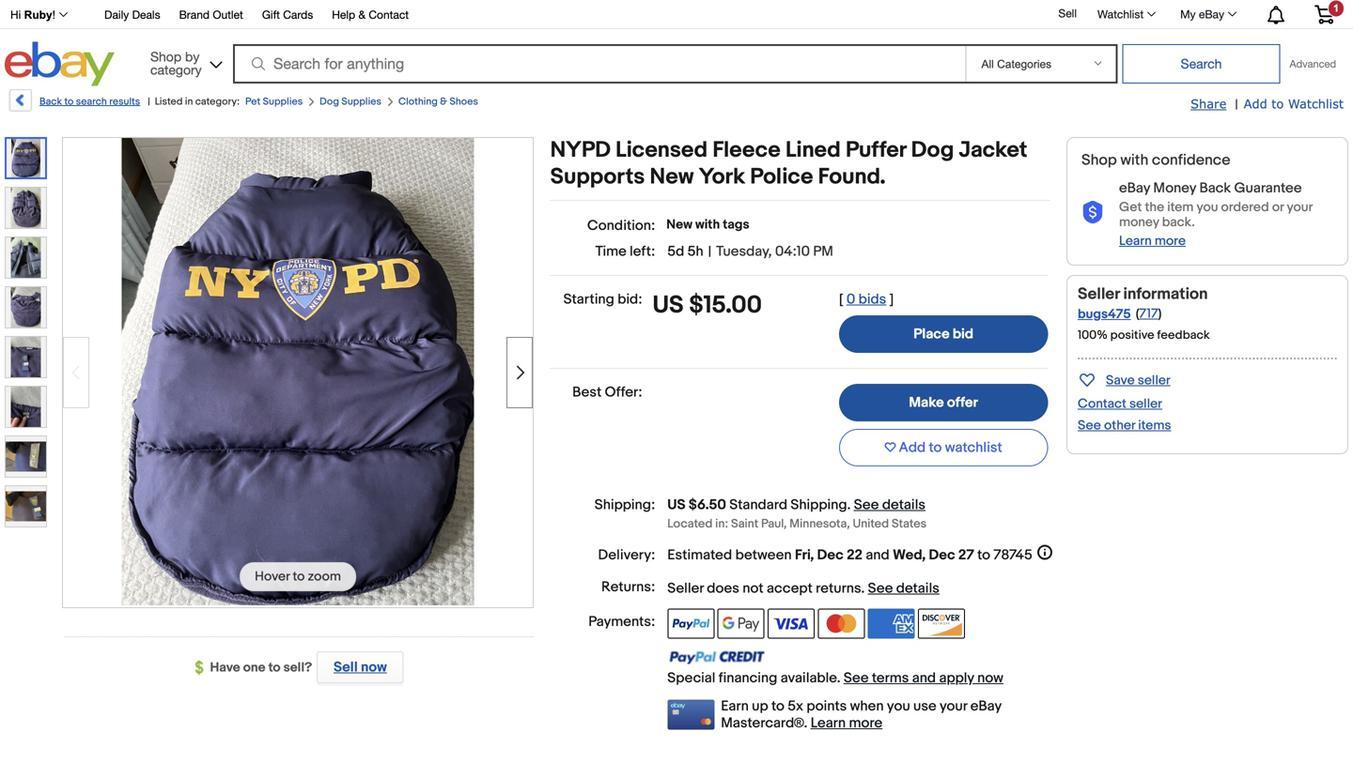 Task type: describe. For each thing, give the bounding box(es) containing it.
contact inside account navigation
[[369, 8, 409, 21]]

shop for shop by category
[[150, 49, 181, 64]]

save seller button
[[1078, 369, 1171, 391]]

new inside 'nypd licensed fleece lined puffer dog jacket supports new york police found.'
[[650, 164, 694, 191]]

us $15.00
[[653, 291, 762, 320]]

add inside button
[[899, 440, 926, 457]]

[
[[839, 291, 843, 308]]

supplies for pet supplies
[[263, 96, 303, 108]]

contact inside contact seller see other items
[[1078, 396, 1127, 412]]

the
[[1145, 200, 1164, 216]]

united
[[853, 517, 889, 532]]

$6.50
[[689, 497, 726, 514]]

help & contact
[[332, 8, 409, 21]]

us for us $6.50
[[667, 497, 686, 514]]

add inside share | add to watchlist
[[1244, 96, 1267, 111]]

information
[[1123, 285, 1208, 304]]

picture 3 of 8 image
[[6, 238, 46, 278]]

shop by category button
[[142, 42, 226, 82]]

5h
[[687, 243, 703, 260]]

717 link
[[1139, 306, 1158, 322]]

in
[[185, 96, 193, 108]]

earn
[[721, 699, 749, 716]]

1 vertical spatial see details link
[[868, 581, 940, 598]]

jacket
[[959, 137, 1027, 164]]

shop by category banner
[[0, 0, 1348, 91]]

seller does not accept returns . see details
[[667, 581, 940, 598]]

mastercard®.
[[721, 716, 807, 732]]

to right 27
[[977, 547, 990, 564]]

make offer link
[[839, 384, 1048, 422]]

0 vertical spatial details
[[882, 497, 925, 514]]

ruby
[[24, 8, 52, 21]]

financing
[[719, 670, 777, 687]]

bugs475
[[1078, 307, 1131, 323]]

add to watchlist link
[[1244, 96, 1344, 113]]

picture 4 of 8 image
[[6, 288, 46, 328]]

between
[[735, 547, 792, 564]]

clothing & shoes link
[[398, 96, 478, 108]]

time left:
[[595, 243, 655, 260]]

daily
[[104, 8, 129, 21]]

| inside share | add to watchlist
[[1235, 97, 1238, 113]]

your inside ebay money back guarantee get the item you ordered or your money back. learn more
[[1287, 200, 1312, 216]]

| inside us $15.00 main content
[[708, 243, 711, 260]]

hi
[[10, 8, 21, 21]]

1 horizontal spatial .
[[861, 581, 865, 598]]

0 bids link
[[847, 291, 886, 308]]

offer:
[[605, 384, 642, 401]]

account navigation
[[0, 0, 1348, 29]]

saint
[[731, 517, 758, 532]]

see terms and apply now link
[[844, 670, 1004, 687]]

returns
[[816, 581, 861, 598]]

0 vertical spatial see details link
[[854, 497, 925, 514]]

sell link
[[1050, 7, 1085, 20]]

1 horizontal spatial learn more link
[[1119, 233, 1186, 249]]

help & contact link
[[332, 5, 409, 26]]

and for 22
[[866, 547, 890, 564]]

starting
[[563, 291, 614, 308]]

save seller
[[1106, 373, 1171, 389]]

ebay inside ebay money back guarantee get the item you ordered or your money back. learn more
[[1119, 180, 1150, 197]]

picture 5 of 8 image
[[6, 337, 46, 378]]

see inside contact seller see other items
[[1078, 418, 1101, 434]]

watchlist inside account navigation
[[1097, 8, 1144, 21]]

us for us $15.00
[[653, 291, 684, 320]]

save
[[1106, 373, 1135, 389]]

pm
[[813, 243, 833, 260]]

)
[[1158, 306, 1162, 322]]

sell for sell
[[1058, 7, 1077, 20]]

make offer
[[909, 395, 978, 412]]

minnesota,
[[790, 517, 850, 532]]

discover image
[[918, 609, 965, 639]]

78745
[[994, 547, 1032, 564]]

shipping
[[791, 497, 847, 514]]

brand
[[179, 8, 210, 21]]

hi ruby !
[[10, 8, 55, 21]]

picture 1 of 8 image
[[7, 139, 45, 178]]

in:
[[715, 517, 728, 532]]

0 horizontal spatial |
[[148, 96, 150, 108]]

gift
[[262, 8, 280, 21]]

add to watchlist
[[899, 440, 1002, 457]]

seller for seller does not accept returns
[[667, 581, 704, 598]]

22
[[847, 547, 863, 564]]

supports
[[550, 164, 645, 191]]

best offer:
[[572, 384, 642, 401]]

daily deals link
[[104, 5, 160, 26]]

ebay money back guarantee get the item you ordered or your money back. learn more
[[1119, 180, 1312, 249]]

1
[[1333, 2, 1339, 14]]

sell for sell now
[[334, 660, 358, 677]]

gift cards link
[[262, 5, 313, 26]]

visa image
[[768, 609, 815, 639]]

lined
[[785, 137, 841, 164]]

dollar sign image
[[195, 661, 210, 676]]

place
[[914, 326, 950, 343]]

share button
[[1191, 96, 1227, 113]]

0 vertical spatial .
[[847, 497, 851, 514]]

back inside ebay money back guarantee get the item you ordered or your money back. learn more
[[1199, 180, 1231, 197]]

us $15.00 main content
[[550, 137, 1054, 732]]

to right one
[[268, 661, 281, 677]]

5x
[[788, 699, 803, 716]]

clothing
[[398, 96, 438, 108]]

located
[[667, 517, 713, 532]]

when
[[850, 699, 884, 716]]

04:10
[[775, 243, 810, 260]]

help
[[332, 8, 355, 21]]

advanced
[[1290, 58, 1336, 70]]

watchlist inside share | add to watchlist
[[1288, 96, 1344, 111]]

Search for anything text field
[[236, 46, 962, 82]]

none submit inside shop by category banner
[[1122, 44, 1280, 84]]

back to search results
[[39, 96, 140, 108]]

$15.00
[[689, 291, 762, 320]]

one
[[243, 661, 265, 677]]

sell now
[[334, 660, 387, 677]]

earn up to 5x points when you use your ebay mastercard®.
[[721, 699, 1001, 732]]

to inside earn up to 5x points when you use your ebay mastercard®.
[[771, 699, 785, 716]]

starting bid:
[[563, 291, 642, 308]]

bid
[[953, 326, 973, 343]]

money
[[1119, 215, 1159, 231]]

dog supplies link
[[320, 96, 381, 108]]

or
[[1272, 200, 1284, 216]]

accept
[[767, 581, 813, 598]]

paypal image
[[667, 609, 714, 639]]

watchlist link
[[1087, 3, 1164, 25]]

dog supplies
[[320, 96, 381, 108]]

google pay image
[[718, 609, 765, 639]]

supplies for dog supplies
[[341, 96, 381, 108]]



Task type: locate. For each thing, give the bounding box(es) containing it.
supplies right pet
[[263, 96, 303, 108]]

1 vertical spatial more
[[849, 716, 882, 732]]

police
[[750, 164, 813, 191]]

0 vertical spatial learn more link
[[1119, 233, 1186, 249]]

1 vertical spatial us
[[667, 497, 686, 514]]

1 horizontal spatial with
[[1120, 151, 1149, 170]]

. up "minnesota,"
[[847, 497, 851, 514]]

1 horizontal spatial you
[[1197, 200, 1218, 216]]

shoes
[[450, 96, 478, 108]]

shop inside shop by category
[[150, 49, 181, 64]]

1 horizontal spatial contact
[[1078, 396, 1127, 412]]

paul,
[[761, 517, 787, 532]]

states
[[892, 517, 927, 532]]

my ebay link
[[1170, 3, 1245, 25]]

(
[[1136, 306, 1139, 322]]

seller up items
[[1129, 396, 1162, 412]]

master card image
[[818, 609, 865, 639]]

shop for shop with confidence
[[1082, 151, 1117, 170]]

1 supplies from the left
[[263, 96, 303, 108]]

back up ordered
[[1199, 180, 1231, 197]]

1 horizontal spatial your
[[1287, 200, 1312, 216]]

brand outlet link
[[179, 5, 243, 26]]

to left 5x
[[771, 699, 785, 716]]

0 vertical spatial you
[[1197, 200, 1218, 216]]

2 dec from the left
[[929, 547, 955, 564]]

dog right pet supplies link
[[320, 96, 339, 108]]

estimated between fri, dec 22 and wed, dec 27 to 78745
[[667, 547, 1032, 564]]

1 vertical spatial back
[[1199, 180, 1231, 197]]

place bid
[[914, 326, 973, 343]]

picture 6 of 8 image
[[6, 387, 46, 428]]

back inside back to search results link
[[39, 96, 62, 108]]

0 horizontal spatial more
[[849, 716, 882, 732]]

1 vertical spatial watchlist
[[1288, 96, 1344, 111]]

puffer
[[846, 137, 906, 164]]

contact seller link
[[1078, 396, 1162, 412]]

contact right help
[[369, 8, 409, 21]]

guarantee
[[1234, 180, 1302, 197]]

not
[[743, 581, 764, 598]]

new up "5d"
[[666, 217, 692, 233]]

up
[[752, 699, 768, 716]]

1 dec from the left
[[817, 547, 844, 564]]

with left the tags
[[695, 217, 720, 233]]

pet
[[245, 96, 260, 108]]

& right help
[[358, 8, 366, 21]]

0 vertical spatial contact
[[369, 8, 409, 21]]

watchlist down advanced
[[1288, 96, 1344, 111]]

picture 8 of 8 image
[[6, 487, 46, 527]]

special financing available. see terms and apply now
[[667, 670, 1004, 687]]

0 vertical spatial seller
[[1138, 373, 1171, 389]]

learn inside us $15.00 main content
[[811, 716, 846, 732]]

1 vertical spatial details
[[896, 581, 940, 598]]

dog inside 'nypd licensed fleece lined puffer dog jacket supports new york police found.'
[[911, 137, 954, 164]]

confidence
[[1152, 151, 1231, 170]]

paypal credit image
[[667, 650, 765, 666]]

| left listed in the top left of the page
[[148, 96, 150, 108]]

us
[[653, 291, 684, 320], [667, 497, 686, 514]]

1 vertical spatial add
[[899, 440, 926, 457]]

1 vertical spatial learn more link
[[811, 716, 882, 732]]

back
[[39, 96, 62, 108], [1199, 180, 1231, 197]]

1 vertical spatial learn
[[811, 716, 846, 732]]

ebay inside earn up to 5x points when you use your ebay mastercard®.
[[970, 699, 1001, 716]]

1 horizontal spatial back
[[1199, 180, 1231, 197]]

0 horizontal spatial contact
[[369, 8, 409, 21]]

see left other
[[1078, 418, 1101, 434]]

0 horizontal spatial .
[[847, 497, 851, 514]]

0 horizontal spatial sell
[[334, 660, 358, 677]]

. down 22
[[861, 581, 865, 598]]

1 vertical spatial .
[[861, 581, 865, 598]]

you right item
[[1197, 200, 1218, 216]]

special
[[667, 670, 715, 687]]

1 vertical spatial new
[[666, 217, 692, 233]]

1 vertical spatial ebay
[[1119, 180, 1150, 197]]

supplies left clothing
[[341, 96, 381, 108]]

dog
[[320, 96, 339, 108], [911, 137, 954, 164]]

more inside us $15.00 main content
[[849, 716, 882, 732]]

apply
[[939, 670, 974, 687]]

tuesday,
[[716, 243, 772, 260]]

1 horizontal spatial sell
[[1058, 7, 1077, 20]]

with inside us $15.00 main content
[[695, 217, 720, 233]]

0 vertical spatial learn
[[1119, 233, 1152, 249]]

0 vertical spatial &
[[358, 8, 366, 21]]

you inside ebay money back guarantee get the item you ordered or your money back. learn more
[[1197, 200, 1218, 216]]

.
[[847, 497, 851, 514], [861, 581, 865, 598]]

1 horizontal spatial |
[[708, 243, 711, 260]]

with for new
[[695, 217, 720, 233]]

nypd licensed fleece lined puffer dog jacket supports new york police found. - picture 1 of 8 image
[[122, 136, 474, 606]]

2 vertical spatial ebay
[[970, 699, 1001, 716]]

see details link down wed,
[[868, 581, 940, 598]]

0 vertical spatial shop
[[150, 49, 181, 64]]

sell right sell?
[[334, 660, 358, 677]]

bugs475 link
[[1078, 307, 1131, 323]]

seller up paypal image
[[667, 581, 704, 598]]

your inside earn up to 5x points when you use your ebay mastercard®.
[[940, 699, 967, 716]]

0 vertical spatial seller
[[1078, 285, 1120, 304]]

search
[[76, 96, 107, 108]]

us right bid:
[[653, 291, 684, 320]]

seller for contact
[[1129, 396, 1162, 412]]

contact up other
[[1078, 396, 1127, 412]]

tags
[[723, 217, 749, 233]]

condition:
[[587, 218, 655, 234]]

dec left 22
[[817, 547, 844, 564]]

use
[[913, 699, 936, 716]]

with up get
[[1120, 151, 1149, 170]]

us $6.50
[[667, 497, 726, 514]]

more down back. at the top of the page
[[1155, 233, 1186, 249]]

0 horizontal spatial watchlist
[[1097, 8, 1144, 21]]

dec left 27
[[929, 547, 955, 564]]

0 vertical spatial watchlist
[[1097, 8, 1144, 21]]

1 horizontal spatial ebay
[[1119, 180, 1150, 197]]

1 vertical spatial dog
[[911, 137, 954, 164]]

&
[[358, 8, 366, 21], [440, 96, 447, 108]]

seller inside button
[[1138, 373, 1171, 389]]

0 vertical spatial new
[[650, 164, 694, 191]]

payments:
[[588, 614, 655, 631]]

with for shop
[[1120, 151, 1149, 170]]

see up united
[[854, 497, 879, 514]]

seller right save
[[1138, 373, 1171, 389]]

now inside us $15.00 main content
[[977, 670, 1004, 687]]

have
[[210, 661, 240, 677]]

[ 0 bids ]
[[839, 291, 894, 308]]

learn more link down special financing available. see terms and apply now
[[811, 716, 882, 732]]

item
[[1167, 200, 1194, 216]]

| right share button
[[1235, 97, 1238, 113]]

my ebay
[[1180, 8, 1224, 21]]

add right share
[[1244, 96, 1267, 111]]

ebay mastercard image
[[667, 701, 714, 731]]

1 vertical spatial you
[[887, 699, 910, 716]]

contact
[[369, 8, 409, 21], [1078, 396, 1127, 412]]

to down advanced link
[[1272, 96, 1284, 111]]

you inside earn up to 5x points when you use your ebay mastercard®.
[[887, 699, 910, 716]]

points
[[807, 699, 847, 716]]

back to search results link
[[8, 89, 140, 118]]

| right 5h
[[708, 243, 711, 260]]

estimated
[[667, 547, 732, 564]]

0 horizontal spatial learn more link
[[811, 716, 882, 732]]

delivery:
[[598, 547, 655, 564]]

1 horizontal spatial add
[[1244, 96, 1267, 111]]

with details__icon image
[[1082, 201, 1104, 225]]

0 horizontal spatial supplies
[[263, 96, 303, 108]]

learn down money
[[1119, 233, 1152, 249]]

0 horizontal spatial dec
[[817, 547, 844, 564]]

1 vertical spatial with
[[695, 217, 720, 233]]

picture 2 of 8 image
[[6, 188, 46, 228]]

details down wed,
[[896, 581, 940, 598]]

1 horizontal spatial more
[[1155, 233, 1186, 249]]

0 horizontal spatial add
[[899, 440, 926, 457]]

seller up bugs475 link
[[1078, 285, 1120, 304]]

0 vertical spatial dog
[[320, 96, 339, 108]]

0 horizontal spatial dog
[[320, 96, 339, 108]]

add down make
[[899, 440, 926, 457]]

0 horizontal spatial with
[[695, 217, 720, 233]]

deals
[[132, 8, 160, 21]]

outlet
[[213, 8, 243, 21]]

seller for save
[[1138, 373, 1171, 389]]

1 vertical spatial &
[[440, 96, 447, 108]]

and up use
[[912, 670, 936, 687]]

see details link up united
[[854, 497, 925, 514]]

to inside button
[[929, 440, 942, 457]]

shop by category
[[150, 49, 202, 78]]

ebay inside account navigation
[[1199, 8, 1224, 21]]

bids
[[858, 291, 886, 308]]

now right sell?
[[361, 660, 387, 677]]

0 vertical spatial and
[[866, 547, 890, 564]]

0 horizontal spatial your
[[940, 699, 967, 716]]

sell left watchlist link in the right of the page
[[1058, 7, 1077, 20]]

feedback
[[1157, 328, 1210, 343]]

0 horizontal spatial you
[[887, 699, 910, 716]]

0 horizontal spatial ebay
[[970, 699, 1001, 716]]

1 horizontal spatial shop
[[1082, 151, 1117, 170]]

& for help
[[358, 8, 366, 21]]

new
[[650, 164, 694, 191], [666, 217, 692, 233]]

category:
[[195, 96, 240, 108]]

with
[[1120, 151, 1149, 170], [695, 217, 720, 233]]

more
[[1155, 233, 1186, 249], [849, 716, 882, 732]]

& for clothing
[[440, 96, 447, 108]]

1 horizontal spatial now
[[977, 670, 1004, 687]]

best
[[572, 384, 602, 401]]

see up american express image
[[868, 581, 893, 598]]

shop up with details__icon
[[1082, 151, 1117, 170]]

picture 7 of 8 image
[[6, 437, 46, 477]]

None submit
[[1122, 44, 1280, 84]]

and right 22
[[866, 547, 890, 564]]

1 horizontal spatial &
[[440, 96, 447, 108]]

sell inside account navigation
[[1058, 7, 1077, 20]]

clothing & shoes
[[398, 96, 478, 108]]

0 horizontal spatial seller
[[667, 581, 704, 598]]

0 vertical spatial your
[[1287, 200, 1312, 216]]

to inside share | add to watchlist
[[1272, 96, 1284, 111]]

more right "points"
[[849, 716, 882, 732]]

us up located
[[667, 497, 686, 514]]

listed
[[155, 96, 183, 108]]

you left use
[[887, 699, 910, 716]]

ebay right my
[[1199, 8, 1224, 21]]

1 vertical spatial seller
[[667, 581, 704, 598]]

2 horizontal spatial ebay
[[1199, 8, 1224, 21]]

1 horizontal spatial seller
[[1078, 285, 1120, 304]]

2 horizontal spatial |
[[1235, 97, 1238, 113]]

shop left by
[[150, 49, 181, 64]]

details up states
[[882, 497, 925, 514]]

0 horizontal spatial learn
[[811, 716, 846, 732]]

seller information bugs475 ( 717 ) 100% positive feedback
[[1078, 285, 1210, 343]]

0 horizontal spatial &
[[358, 8, 366, 21]]

to left search at left
[[64, 96, 74, 108]]

your down 'apply'
[[940, 699, 967, 716]]

seller inside us $15.00 main content
[[667, 581, 704, 598]]

and for terms
[[912, 670, 936, 687]]

category
[[150, 62, 202, 78]]

1 vertical spatial sell
[[334, 660, 358, 677]]

learn inside ebay money back guarantee get the item you ordered or your money back. learn more
[[1119, 233, 1152, 249]]

seller for seller information
[[1078, 285, 1120, 304]]

0 horizontal spatial shop
[[150, 49, 181, 64]]

more inside ebay money back guarantee get the item you ordered or your money back. learn more
[[1155, 233, 1186, 249]]

1 vertical spatial and
[[912, 670, 936, 687]]

1 vertical spatial contact
[[1078, 396, 1127, 412]]

1 horizontal spatial supplies
[[341, 96, 381, 108]]

1 vertical spatial shop
[[1082, 151, 1117, 170]]

717
[[1139, 306, 1158, 322]]

1 vertical spatial seller
[[1129, 396, 1162, 412]]

seller
[[1078, 285, 1120, 304], [667, 581, 704, 598]]

new left york
[[650, 164, 694, 191]]

1 horizontal spatial and
[[912, 670, 936, 687]]

by
[[185, 49, 200, 64]]

sell?
[[283, 661, 312, 677]]

1 horizontal spatial dog
[[911, 137, 954, 164]]

1 horizontal spatial dec
[[929, 547, 955, 564]]

seller inside contact seller see other items
[[1129, 396, 1162, 412]]

watchlist right sell link
[[1097, 8, 1144, 21]]

0 vertical spatial add
[[1244, 96, 1267, 111]]

0 vertical spatial back
[[39, 96, 62, 108]]

0 vertical spatial sell
[[1058, 7, 1077, 20]]

seller inside seller information bugs475 ( 717 ) 100% positive feedback
[[1078, 285, 1120, 304]]

to left watchlist
[[929, 440, 942, 457]]

see details link
[[854, 497, 925, 514], [868, 581, 940, 598]]

!
[[52, 8, 55, 21]]

0 vertical spatial more
[[1155, 233, 1186, 249]]

0 vertical spatial us
[[653, 291, 684, 320]]

0 vertical spatial with
[[1120, 151, 1149, 170]]

your
[[1287, 200, 1312, 216], [940, 699, 967, 716]]

learn more link down money
[[1119, 233, 1186, 249]]

offer
[[947, 395, 978, 412]]

& inside account navigation
[[358, 8, 366, 21]]

american express image
[[868, 609, 915, 639]]

ordered
[[1221, 200, 1269, 216]]

learn right 5x
[[811, 716, 846, 732]]

1 horizontal spatial learn
[[1119, 233, 1152, 249]]

make
[[909, 395, 944, 412]]

fleece
[[713, 137, 781, 164]]

learn more link inside us $15.00 main content
[[811, 716, 882, 732]]

pet supplies link
[[245, 96, 303, 108]]

ebay up get
[[1119, 180, 1150, 197]]

items
[[1138, 418, 1171, 434]]

& left shoes at left top
[[440, 96, 447, 108]]

2 supplies from the left
[[341, 96, 381, 108]]

contact seller see other items
[[1078, 396, 1171, 434]]

1 vertical spatial your
[[940, 699, 967, 716]]

money
[[1153, 180, 1196, 197]]

0 horizontal spatial and
[[866, 547, 890, 564]]

now
[[361, 660, 387, 677], [977, 670, 1004, 687]]

dog right puffer on the right top of page
[[911, 137, 954, 164]]

see up when
[[844, 670, 869, 687]]

your right or
[[1287, 200, 1312, 216]]

1 link
[[1303, 0, 1346, 27]]

watchlist
[[945, 440, 1002, 457]]

now right 'apply'
[[977, 670, 1004, 687]]

0 horizontal spatial back
[[39, 96, 62, 108]]

0 vertical spatial ebay
[[1199, 8, 1224, 21]]

back left search at left
[[39, 96, 62, 108]]

ebay down 'apply'
[[970, 699, 1001, 716]]

1 horizontal spatial watchlist
[[1288, 96, 1344, 111]]

0 horizontal spatial now
[[361, 660, 387, 677]]



Task type: vqa. For each thing, say whether or not it's contained in the screenshot.
Returns.
no



